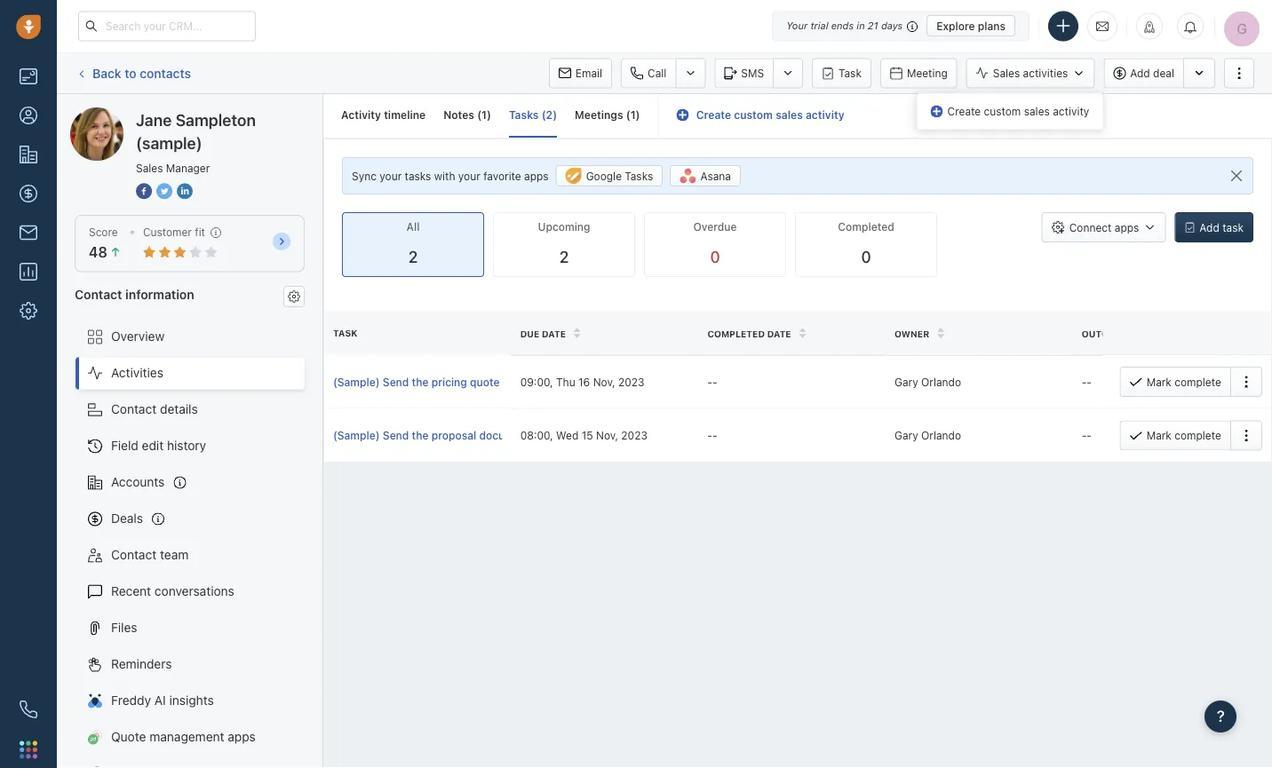 Task type: vqa. For each thing, say whether or not it's contained in the screenshot.


Task type: describe. For each thing, give the bounding box(es) containing it.
accounts
[[111, 475, 165, 490]]

field
[[111, 439, 139, 453]]

0 vertical spatial apps
[[525, 170, 549, 182]]

1 horizontal spatial create custom sales activity
[[948, 105, 1090, 118]]

management
[[150, 730, 224, 745]]

send for pricing
[[383, 376, 409, 389]]

Search your CRM... text field
[[78, 11, 256, 41]]

48
[[89, 244, 107, 261]]

to
[[125, 66, 137, 80]]

08:00,
[[521, 430, 554, 442]]

field edit history
[[111, 439, 206, 453]]

1 vertical spatial task
[[333, 328, 358, 338]]

document
[[480, 430, 531, 442]]

jane sampleton (sample) up the manager
[[136, 110, 256, 152]]

back
[[92, 66, 121, 80]]

sync your tasks with your favorite apps
[[352, 170, 549, 182]]

quote management apps
[[111, 730, 256, 745]]

score
[[89, 226, 118, 239]]

trial
[[811, 20, 829, 32]]

your
[[787, 20, 808, 32]]

add for add task
[[1200, 221, 1220, 234]]

add task button
[[1176, 213, 1254, 243]]

contact for contact team
[[111, 548, 157, 563]]

pricing
[[432, 376, 467, 389]]

meeting button
[[881, 58, 958, 88]]

task inside button
[[839, 67, 862, 80]]

timeline
[[384, 109, 426, 121]]

history
[[167, 439, 206, 453]]

09:00,
[[521, 376, 553, 389]]

quote
[[470, 376, 500, 389]]

sync
[[352, 170, 377, 182]]

the for pricing
[[412, 376, 429, 389]]

jane sampleton (sample) down contacts
[[106, 107, 252, 122]]

call
[[648, 67, 667, 80]]

tasks
[[405, 170, 431, 182]]

) for meetings ( 1 )
[[636, 109, 641, 121]]

activities
[[1024, 67, 1069, 79]]

notes
[[444, 109, 475, 121]]

proposal
[[432, 430, 477, 442]]

1 horizontal spatial 2
[[546, 109, 553, 121]]

in
[[857, 20, 866, 32]]

orlando for 09:00, thu 16 nov, 2023
[[922, 376, 962, 389]]

google tasks
[[586, 170, 654, 182]]

recent
[[111, 585, 151, 599]]

16
[[579, 376, 591, 389]]

48 button
[[89, 244, 122, 261]]

linkedin circled image
[[177, 181, 193, 200]]

21
[[868, 20, 879, 32]]

sampleton up the manager
[[176, 110, 256, 129]]

) for tasks ( 2 )
[[553, 109, 557, 121]]

information
[[125, 287, 194, 302]]

2 horizontal spatial apps
[[1115, 221, 1140, 234]]

(sample) for (sample) send the proposal document
[[333, 430, 380, 442]]

edit
[[142, 439, 164, 453]]

insights
[[169, 694, 214, 709]]

freshworks switcher image
[[20, 742, 37, 759]]

1 vertical spatial (sample)
[[136, 133, 202, 152]]

call link
[[621, 58, 676, 88]]

gary for 08:00, wed 15 nov, 2023
[[895, 430, 919, 442]]

conversations
[[155, 585, 235, 599]]

( for notes
[[477, 109, 482, 121]]

due
[[521, 329, 540, 339]]

manager
[[166, 162, 210, 174]]

sms button
[[715, 58, 773, 88]]

1 for meetings ( 1 )
[[631, 109, 636, 121]]

(sample) for (sample) send the pricing quote
[[333, 376, 380, 389]]

sales activities button
[[967, 58, 1104, 88]]

outcome
[[1082, 329, 1130, 339]]

upcoming
[[538, 221, 591, 233]]

date for completed date
[[768, 329, 792, 339]]

) for notes ( 1 )
[[487, 109, 492, 121]]

your trial ends in 21 days
[[787, 20, 903, 32]]

plans
[[979, 20, 1006, 32]]

mark complete for 08:00, wed 15 nov, 2023
[[1147, 430, 1222, 442]]

team
[[160, 548, 189, 563]]

wed
[[557, 430, 579, 442]]

0 horizontal spatial apps
[[228, 730, 256, 745]]

orlando for 08:00, wed 15 nov, 2023
[[922, 430, 962, 442]]

sampleton down contacts
[[137, 107, 198, 122]]

0 vertical spatial tasks
[[509, 109, 539, 121]]

thu
[[556, 376, 576, 389]]

add deal
[[1131, 67, 1175, 79]]

asana
[[701, 170, 732, 182]]

gary for 09:00, thu 16 nov, 2023
[[895, 376, 919, 389]]

back to contacts
[[92, 66, 191, 80]]

with
[[434, 170, 456, 182]]

1 horizontal spatial jane
[[136, 110, 172, 129]]

0 horizontal spatial activity
[[806, 109, 845, 121]]

ai
[[155, 694, 166, 709]]

mng settings image
[[288, 290, 300, 303]]

connect
[[1070, 221, 1112, 234]]

google
[[586, 170, 622, 182]]

(sample) send the proposal document link
[[333, 428, 531, 444]]

overview
[[111, 329, 165, 344]]

the for proposal
[[412, 430, 429, 442]]

task button
[[813, 58, 872, 88]]

all
[[407, 221, 420, 233]]

2023 for 08:00, wed 15 nov, 2023
[[622, 430, 648, 442]]

mark complete button for 08:00, wed 15 nov, 2023
[[1121, 421, 1231, 451]]

activity
[[341, 109, 381, 121]]

meeting
[[908, 67, 948, 80]]

twitter circled image
[[156, 181, 172, 200]]

0 vertical spatial (sample)
[[201, 107, 252, 122]]

deals
[[111, 512, 143, 526]]

08:00, wed 15 nov, 2023
[[521, 430, 648, 442]]

connect apps
[[1070, 221, 1140, 234]]

2 for upcoming
[[560, 248, 569, 267]]

fit
[[195, 226, 205, 239]]



Task type: locate. For each thing, give the bounding box(es) containing it.
deal
[[1154, 67, 1175, 79]]

explore
[[937, 20, 976, 32]]

jane down to
[[106, 107, 133, 122]]

create down sms button
[[697, 109, 732, 121]]

mark
[[1147, 376, 1173, 389], [1147, 430, 1173, 442]]

2023 for 09:00, thu 16 nov, 2023
[[619, 376, 645, 389]]

0 vertical spatial mark complete
[[1147, 376, 1222, 389]]

0 for completed
[[862, 248, 872, 267]]

0 horizontal spatial 1
[[482, 109, 487, 121]]

2 mark complete from the top
[[1147, 430, 1222, 442]]

0 vertical spatial contact
[[75, 287, 122, 302]]

2 the from the top
[[412, 430, 429, 442]]

jane
[[106, 107, 133, 122], [136, 110, 172, 129]]

1 horizontal spatial 1
[[631, 109, 636, 121]]

( left meetings at the left of the page
[[542, 109, 546, 121]]

1 horizontal spatial 0
[[862, 248, 872, 267]]

1 orlando from the top
[[922, 376, 962, 389]]

1 your from the left
[[380, 170, 402, 182]]

contact details
[[111, 402, 198, 417]]

custom down the sms
[[735, 109, 773, 121]]

facebook circled image
[[136, 181, 152, 200]]

1 horizontal spatial sales
[[994, 67, 1021, 79]]

2 orlando from the top
[[922, 430, 962, 442]]

sales left activities
[[994, 67, 1021, 79]]

1 horizontal spatial (
[[542, 109, 546, 121]]

1 the from the top
[[412, 376, 429, 389]]

0 vertical spatial task
[[839, 67, 862, 80]]

sales for sales manager
[[136, 162, 163, 174]]

contact down 'activities'
[[111, 402, 157, 417]]

custom down sales activities button
[[985, 105, 1022, 118]]

1 horizontal spatial task
[[839, 67, 862, 80]]

favorite
[[484, 170, 522, 182]]

-
[[708, 376, 713, 389], [713, 376, 718, 389], [1082, 376, 1087, 389], [1087, 376, 1093, 389], [708, 430, 713, 442], [713, 430, 718, 442], [1082, 430, 1087, 442], [1087, 430, 1093, 442]]

connect apps button
[[1042, 213, 1167, 243], [1042, 213, 1167, 243]]

1 horizontal spatial completed
[[839, 221, 895, 233]]

1 ( from the left
[[477, 109, 482, 121]]

the inside (sample) send the proposal document link
[[412, 430, 429, 442]]

create down meeting
[[948, 105, 982, 118]]

mark complete button
[[1121, 367, 1231, 397], [1121, 421, 1231, 451]]

0 vertical spatial gary
[[895, 376, 919, 389]]

sales inside button
[[994, 67, 1021, 79]]

1 ) from the left
[[487, 109, 492, 121]]

apps
[[525, 170, 549, 182], [1115, 221, 1140, 234], [228, 730, 256, 745]]

1 vertical spatial apps
[[1115, 221, 1140, 234]]

0 horizontal spatial jane
[[106, 107, 133, 122]]

1 vertical spatial nov,
[[597, 430, 619, 442]]

1 mark complete button from the top
[[1121, 367, 1231, 397]]

1 vertical spatial add
[[1200, 221, 1220, 234]]

gary orlando for 09:00, thu 16 nov, 2023
[[895, 376, 962, 389]]

files
[[111, 621, 137, 636]]

2 down the upcoming
[[560, 248, 569, 267]]

1 send from the top
[[383, 376, 409, 389]]

add inside add deal button
[[1131, 67, 1151, 79]]

1 vertical spatial completed
[[708, 329, 765, 339]]

due date
[[521, 329, 566, 339]]

2 horizontal spatial )
[[636, 109, 641, 121]]

2 0 from the left
[[862, 248, 872, 267]]

contact for contact information
[[75, 287, 122, 302]]

task
[[839, 67, 862, 80], [333, 328, 358, 338]]

2 vertical spatial contact
[[111, 548, 157, 563]]

0 horizontal spatial create
[[697, 109, 732, 121]]

1 horizontal spatial )
[[553, 109, 557, 121]]

sampleton
[[137, 107, 198, 122], [176, 110, 256, 129]]

tasks right google at left top
[[625, 170, 654, 182]]

1 gary orlando from the top
[[895, 376, 962, 389]]

0 vertical spatial mark
[[1147, 376, 1173, 389]]

0 vertical spatial completed
[[839, 221, 895, 233]]

jane down contacts
[[136, 110, 172, 129]]

1 horizontal spatial custom
[[985, 105, 1022, 118]]

add
[[1131, 67, 1151, 79], [1200, 221, 1220, 234]]

activity down activities
[[1054, 105, 1090, 118]]

1 vertical spatial complete
[[1176, 430, 1222, 442]]

notes ( 1 )
[[444, 109, 492, 121]]

)
[[487, 109, 492, 121], [553, 109, 557, 121], [636, 109, 641, 121]]

2 mark from the top
[[1147, 430, 1173, 442]]

ends
[[832, 20, 854, 32]]

1 horizontal spatial sales
[[1025, 105, 1051, 118]]

2
[[546, 109, 553, 121], [409, 248, 418, 267], [560, 248, 569, 267]]

1 (sample) from the top
[[333, 376, 380, 389]]

send down (sample) send the pricing quote
[[383, 430, 409, 442]]

nov, right 16
[[593, 376, 616, 389]]

1 complete from the top
[[1176, 376, 1222, 389]]

1 1 from the left
[[482, 109, 487, 121]]

1 vertical spatial gary
[[895, 430, 919, 442]]

1 vertical spatial mark complete button
[[1121, 421, 1231, 451]]

create custom sales activity
[[948, 105, 1090, 118], [697, 109, 845, 121]]

3 ( from the left
[[626, 109, 631, 121]]

0 horizontal spatial (
[[477, 109, 482, 121]]

2 horizontal spatial 2
[[560, 248, 569, 267]]

complete for 09:00, thu 16 nov, 2023
[[1176, 376, 1222, 389]]

date
[[542, 329, 566, 339], [768, 329, 792, 339]]

--
[[708, 376, 718, 389], [1082, 376, 1093, 389], [708, 430, 718, 442], [1082, 430, 1093, 442]]

( for tasks
[[542, 109, 546, 121]]

explore plans
[[937, 20, 1006, 32]]

0 horizontal spatial )
[[487, 109, 492, 121]]

contact up recent
[[111, 548, 157, 563]]

(sample)
[[201, 107, 252, 122], [136, 133, 202, 152]]

tasks inside 'google tasks' 'button'
[[625, 170, 654, 182]]

completed for completed
[[839, 221, 895, 233]]

complete for 08:00, wed 15 nov, 2023
[[1176, 430, 1222, 442]]

0 horizontal spatial sales
[[136, 162, 163, 174]]

tasks right notes ( 1 )
[[509, 109, 539, 121]]

1 gary from the top
[[895, 376, 919, 389]]

1 right notes
[[482, 109, 487, 121]]

tasks ( 2 )
[[509, 109, 557, 121]]

gary
[[895, 376, 919, 389], [895, 430, 919, 442]]

sales activities
[[994, 67, 1069, 79]]

) left meetings at the left of the page
[[553, 109, 557, 121]]

2 left meetings at the left of the page
[[546, 109, 553, 121]]

apps right favorite
[[525, 170, 549, 182]]

0 vertical spatial 2023
[[619, 376, 645, 389]]

gary orlando for 08:00, wed 15 nov, 2023
[[895, 430, 962, 442]]

send left pricing
[[383, 376, 409, 389]]

apps right management
[[228, 730, 256, 745]]

0 horizontal spatial task
[[333, 328, 358, 338]]

1 vertical spatial mark complete
[[1147, 430, 1222, 442]]

contact for contact details
[[111, 402, 157, 417]]

details
[[160, 402, 198, 417]]

send for proposal
[[383, 430, 409, 442]]

1 horizontal spatial tasks
[[625, 170, 654, 182]]

completed
[[839, 221, 895, 233], [708, 329, 765, 339]]

( right notes
[[477, 109, 482, 121]]

2 1 from the left
[[631, 109, 636, 121]]

0 vertical spatial add
[[1131, 67, 1151, 79]]

0 horizontal spatial your
[[380, 170, 402, 182]]

completed for completed date
[[708, 329, 765, 339]]

2 horizontal spatial (
[[626, 109, 631, 121]]

1 horizontal spatial your
[[459, 170, 481, 182]]

1 vertical spatial contact
[[111, 402, 157, 417]]

phone element
[[11, 692, 46, 728]]

1 vertical spatial the
[[412, 430, 429, 442]]

the left pricing
[[412, 376, 429, 389]]

add task
[[1200, 221, 1245, 234]]

email button
[[549, 58, 613, 88]]

2 (sample) from the top
[[333, 430, 380, 442]]

2023 right 16
[[619, 376, 645, 389]]

0
[[711, 248, 721, 267], [862, 248, 872, 267]]

3 ) from the left
[[636, 109, 641, 121]]

add inside add task button
[[1200, 221, 1220, 234]]

email image
[[1097, 19, 1109, 34]]

customer
[[143, 226, 192, 239]]

2 down "all"
[[409, 248, 418, 267]]

(sample) send the pricing quote link
[[333, 374, 503, 390]]

2 vertical spatial apps
[[228, 730, 256, 745]]

meetings ( 1 )
[[575, 109, 641, 121]]

0 horizontal spatial 2
[[409, 248, 418, 267]]

0 horizontal spatial completed
[[708, 329, 765, 339]]

0 horizontal spatial custom
[[735, 109, 773, 121]]

) right meetings at the left of the page
[[636, 109, 641, 121]]

mark complete button for 09:00, thu 16 nov, 2023
[[1121, 367, 1231, 397]]

(sample) send the pricing quote
[[333, 376, 500, 389]]

sales activities button
[[967, 58, 1095, 88]]

2 ( from the left
[[542, 109, 546, 121]]

(sample)
[[333, 376, 380, 389], [333, 430, 380, 442]]

) right notes
[[487, 109, 492, 121]]

0 horizontal spatial create custom sales activity
[[697, 109, 845, 121]]

sms
[[742, 67, 765, 80]]

2023 right '15'
[[622, 430, 648, 442]]

0 vertical spatial complete
[[1176, 376, 1222, 389]]

1 mark from the top
[[1147, 376, 1173, 389]]

sales for sales activities
[[994, 67, 1021, 79]]

1 horizontal spatial add
[[1200, 221, 1220, 234]]

0 horizontal spatial add
[[1131, 67, 1151, 79]]

owner
[[895, 329, 930, 339]]

2 send from the top
[[383, 430, 409, 442]]

1 vertical spatial mark
[[1147, 430, 1173, 442]]

mark for 09:00, thu 16 nov, 2023
[[1147, 376, 1173, 389]]

back to contacts link
[[75, 59, 192, 87]]

0 vertical spatial sales
[[994, 67, 1021, 79]]

2 gary from the top
[[895, 430, 919, 442]]

(sample) up the manager
[[201, 107, 252, 122]]

nov, for 16
[[593, 376, 616, 389]]

the inside (sample) send the pricing quote link
[[412, 376, 429, 389]]

quote
[[111, 730, 146, 745]]

custom
[[985, 105, 1022, 118], [735, 109, 773, 121]]

0 vertical spatial orlando
[[922, 376, 962, 389]]

1 vertical spatial 2023
[[622, 430, 648, 442]]

days
[[882, 20, 903, 32]]

2 mark complete button from the top
[[1121, 421, 1231, 451]]

task
[[1223, 221, 1245, 234]]

0 horizontal spatial tasks
[[509, 109, 539, 121]]

task up (sample) send the pricing quote
[[333, 328, 358, 338]]

1 mark complete from the top
[[1147, 376, 1222, 389]]

sales manager
[[136, 162, 210, 174]]

2 gary orlando from the top
[[895, 430, 962, 442]]

add left deal
[[1131, 67, 1151, 79]]

contact team
[[111, 548, 189, 563]]

orlando
[[922, 376, 962, 389], [922, 430, 962, 442]]

date for due date
[[542, 329, 566, 339]]

1 horizontal spatial date
[[768, 329, 792, 339]]

1 horizontal spatial create
[[948, 105, 982, 118]]

0 vertical spatial mark complete button
[[1121, 367, 1231, 397]]

add for add deal
[[1131, 67, 1151, 79]]

1 vertical spatial send
[[383, 430, 409, 442]]

0 for overdue
[[711, 248, 721, 267]]

( for meetings
[[626, 109, 631, 121]]

0 horizontal spatial date
[[542, 329, 566, 339]]

2 complete from the top
[[1176, 430, 1222, 442]]

add left task
[[1200, 221, 1220, 234]]

0 vertical spatial the
[[412, 376, 429, 389]]

09:00, thu 16 nov, 2023
[[521, 376, 645, 389]]

recent conversations
[[111, 585, 235, 599]]

customer fit
[[143, 226, 205, 239]]

activity down task button
[[806, 109, 845, 121]]

0 vertical spatial send
[[383, 376, 409, 389]]

create custom sales activity down sales activities button
[[948, 105, 1090, 118]]

1 right meetings at the left of the page
[[631, 109, 636, 121]]

0 vertical spatial nov,
[[593, 376, 616, 389]]

send inside (sample) send the pricing quote link
[[383, 376, 409, 389]]

your right sync
[[380, 170, 402, 182]]

1 for notes ( 1 )
[[482, 109, 487, 121]]

contact information
[[75, 287, 194, 302]]

1 vertical spatial gary orlando
[[895, 430, 962, 442]]

contact down 48
[[75, 287, 122, 302]]

(sample) up sales manager
[[136, 133, 202, 152]]

2 your from the left
[[459, 170, 481, 182]]

0 horizontal spatial sales
[[776, 109, 803, 121]]

1 horizontal spatial apps
[[525, 170, 549, 182]]

1 vertical spatial (sample)
[[333, 430, 380, 442]]

0 vertical spatial gary orlando
[[895, 376, 962, 389]]

completed date
[[708, 329, 792, 339]]

mark for 08:00, wed 15 nov, 2023
[[1147, 430, 1173, 442]]

add deal button
[[1104, 58, 1184, 88]]

1 horizontal spatial activity
[[1054, 105, 1090, 118]]

send inside (sample) send the proposal document link
[[383, 430, 409, 442]]

0 vertical spatial (sample)
[[333, 376, 380, 389]]

reminders
[[111, 657, 172, 672]]

task down your trial ends in 21 days
[[839, 67, 862, 80]]

0 horizontal spatial 0
[[711, 248, 721, 267]]

your right with
[[459, 170, 481, 182]]

1 vertical spatial orlando
[[922, 430, 962, 442]]

activities
[[111, 366, 164, 381]]

freddy
[[111, 694, 151, 709]]

create
[[948, 105, 982, 118], [697, 109, 732, 121]]

create custom sales activity down the sms
[[697, 109, 845, 121]]

nov, for 15
[[597, 430, 619, 442]]

freddy ai insights
[[111, 694, 214, 709]]

(sample) send the proposal document
[[333, 430, 531, 442]]

apps right the connect on the right
[[1115, 221, 1140, 234]]

activity
[[1054, 105, 1090, 118], [806, 109, 845, 121]]

1 vertical spatial sales
[[136, 162, 163, 174]]

( right meetings at the left of the page
[[626, 109, 631, 121]]

phone image
[[20, 701, 37, 719]]

mark complete for 09:00, thu 16 nov, 2023
[[1147, 376, 1222, 389]]

tasks
[[509, 109, 539, 121], [625, 170, 654, 182]]

create custom sales activity link
[[677, 109, 845, 121]]

2 date from the left
[[768, 329, 792, 339]]

15
[[582, 430, 594, 442]]

1 0 from the left
[[711, 248, 721, 267]]

contact
[[75, 287, 122, 302], [111, 402, 157, 417], [111, 548, 157, 563]]

email
[[576, 67, 603, 80]]

2 ) from the left
[[553, 109, 557, 121]]

the left 'proposal'
[[412, 430, 429, 442]]

1 vertical spatial tasks
[[625, 170, 654, 182]]

nov, right '15'
[[597, 430, 619, 442]]

2 for all
[[409, 248, 418, 267]]

sales up facebook circled image
[[136, 162, 163, 174]]

1 date from the left
[[542, 329, 566, 339]]



